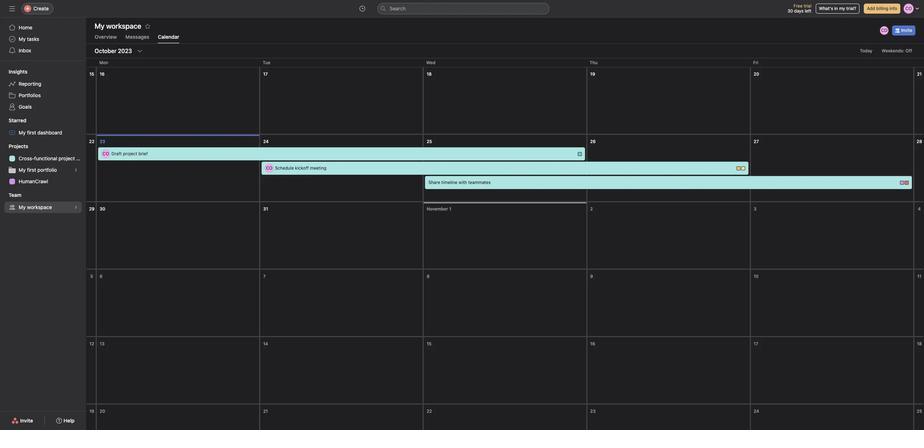 Task type: locate. For each thing, give the bounding box(es) containing it.
portfolios
[[19, 92, 41, 98]]

13
[[100, 341, 105, 347]]

1 horizontal spatial 17
[[754, 341, 759, 347]]

schedule kickoff meeting
[[275, 165, 327, 171]]

2 my from the top
[[19, 130, 26, 136]]

share
[[429, 180, 441, 185]]

0 vertical spatial invite
[[902, 28, 913, 33]]

plan
[[76, 155, 86, 161]]

0 horizontal spatial 19
[[89, 409, 94, 414]]

goals
[[19, 104, 32, 110]]

30 left 'days'
[[788, 8, 794, 14]]

1 horizontal spatial co
[[266, 165, 273, 171]]

1 vertical spatial invite button
[[7, 414, 38, 427]]

2
[[591, 206, 593, 212]]

cross-functional project plan
[[19, 155, 86, 161]]

0 vertical spatial co
[[882, 28, 888, 33]]

november 1
[[427, 206, 452, 212]]

4 my from the top
[[19, 204, 26, 210]]

calendar button
[[158, 34, 179, 43]]

my down the starred
[[19, 130, 26, 136]]

0 vertical spatial 15
[[89, 71, 94, 77]]

3 my from the top
[[19, 167, 26, 173]]

0 vertical spatial 16
[[100, 71, 105, 77]]

0 horizontal spatial 16
[[100, 71, 105, 77]]

co left draft
[[103, 151, 109, 156]]

first up humancrawl
[[27, 167, 36, 173]]

0 vertical spatial 18
[[427, 71, 432, 77]]

help button
[[52, 414, 79, 427]]

0 vertical spatial 20
[[754, 71, 760, 77]]

30 right 29
[[100, 206, 105, 212]]

2 vertical spatial co
[[266, 165, 273, 171]]

1 horizontal spatial 23
[[591, 409, 596, 414]]

20
[[754, 71, 760, 77], [100, 409, 105, 414]]

timeline
[[442, 180, 458, 185]]

0 vertical spatial first
[[27, 130, 36, 136]]

first inside starred element
[[27, 130, 36, 136]]

0 horizontal spatial 20
[[100, 409, 105, 414]]

0 horizontal spatial 25
[[427, 139, 432, 144]]

1 horizontal spatial 19
[[591, 71, 596, 77]]

0 vertical spatial 17
[[263, 71, 268, 77]]

starred
[[9, 117, 26, 123]]

humancrawl link
[[4, 176, 82, 187]]

invite for the left invite 'button'
[[20, 418, 33, 424]]

22
[[89, 139, 94, 144], [427, 409, 432, 414]]

1 horizontal spatial 21
[[918, 71, 923, 77]]

25
[[427, 139, 432, 144], [917, 409, 923, 414]]

1 vertical spatial 16
[[591, 341, 596, 347]]

see details, my workspace image
[[74, 205, 78, 210]]

12
[[89, 341, 94, 347]]

insights
[[9, 69, 27, 75]]

brief
[[139, 151, 148, 156]]

co
[[882, 28, 888, 33], [103, 151, 109, 156], [266, 165, 273, 171]]

my inside starred element
[[19, 130, 26, 136]]

28
[[917, 139, 923, 144]]

1 horizontal spatial project
[[123, 151, 137, 156]]

1 my from the top
[[19, 36, 26, 42]]

search
[[390, 5, 406, 11]]

workspace
[[27, 204, 52, 210]]

1 vertical spatial 18
[[918, 341, 923, 347]]

16
[[100, 71, 105, 77], [591, 341, 596, 347]]

0 vertical spatial 23
[[100, 139, 105, 144]]

14
[[263, 341, 268, 347]]

1 first from the top
[[27, 130, 36, 136]]

add to starred image
[[145, 23, 151, 29]]

1 vertical spatial co
[[103, 151, 109, 156]]

my inside 'link'
[[19, 204, 26, 210]]

share timeline with teammates
[[429, 180, 491, 185]]

projects
[[9, 143, 28, 149]]

0 horizontal spatial 22
[[89, 139, 94, 144]]

first left dashboard
[[27, 130, 36, 136]]

2 horizontal spatial co
[[882, 28, 888, 33]]

portfolios link
[[4, 90, 82, 101]]

0 horizontal spatial 30
[[100, 206, 105, 212]]

my tasks link
[[4, 33, 82, 45]]

0 horizontal spatial 18
[[427, 71, 432, 77]]

my down cross-
[[19, 167, 26, 173]]

0 vertical spatial 30
[[788, 8, 794, 14]]

first inside projects element
[[27, 167, 36, 173]]

billing
[[877, 6, 889, 11]]

0 vertical spatial 22
[[89, 139, 94, 144]]

1 horizontal spatial 22
[[427, 409, 432, 414]]

1 vertical spatial 30
[[100, 206, 105, 212]]

inbox
[[19, 47, 31, 53]]

draft project brief
[[112, 151, 148, 156]]

1 horizontal spatial invite button
[[893, 25, 916, 36]]

0 horizontal spatial 24
[[263, 139, 269, 144]]

1 vertical spatial 25
[[917, 409, 923, 414]]

invite
[[902, 28, 913, 33], [20, 418, 33, 424]]

my left tasks
[[19, 36, 26, 42]]

15
[[89, 71, 94, 77], [427, 341, 432, 347]]

1 vertical spatial 19
[[89, 409, 94, 414]]

global element
[[0, 18, 86, 61]]

overview
[[95, 34, 117, 40]]

0 horizontal spatial co
[[103, 151, 109, 156]]

humancrawl
[[19, 178, 48, 184]]

7
[[263, 274, 266, 279]]

1 vertical spatial 22
[[427, 409, 432, 414]]

1 horizontal spatial 30
[[788, 8, 794, 14]]

1 vertical spatial 21
[[263, 409, 268, 414]]

overview button
[[95, 34, 117, 43]]

5
[[90, 274, 93, 279]]

1 vertical spatial first
[[27, 167, 36, 173]]

0 vertical spatial 21
[[918, 71, 923, 77]]

project left brief
[[123, 151, 137, 156]]

0 horizontal spatial 23
[[100, 139, 105, 144]]

1 vertical spatial 17
[[754, 341, 759, 347]]

portfolio
[[37, 167, 57, 173]]

my inside global element
[[19, 36, 26, 42]]

1 horizontal spatial 15
[[427, 341, 432, 347]]

november
[[427, 206, 448, 212]]

first
[[27, 130, 36, 136], [27, 167, 36, 173]]

projects element
[[0, 140, 86, 189]]

1 vertical spatial 15
[[427, 341, 432, 347]]

2 first from the top
[[27, 167, 36, 173]]

0 horizontal spatial project
[[59, 155, 75, 161]]

18
[[427, 71, 432, 77], [918, 341, 923, 347]]

see details, my first portfolio image
[[74, 168, 78, 172]]

1 vertical spatial invite
[[20, 418, 33, 424]]

10
[[754, 274, 759, 279]]

24
[[263, 139, 269, 144], [754, 409, 760, 414]]

free
[[794, 3, 803, 9]]

my first dashboard
[[19, 130, 62, 136]]

1 horizontal spatial 24
[[754, 409, 760, 414]]

0 horizontal spatial invite
[[20, 418, 33, 424]]

my for my tasks
[[19, 36, 26, 42]]

17
[[263, 71, 268, 77], [754, 341, 759, 347]]

1 horizontal spatial invite
[[902, 28, 913, 33]]

my down 'team'
[[19, 204, 26, 210]]

19
[[591, 71, 596, 77], [89, 409, 94, 414]]

co left schedule
[[266, 165, 273, 171]]

1 vertical spatial 23
[[591, 409, 596, 414]]

co down add billing info button
[[882, 28, 888, 33]]

my inside projects element
[[19, 167, 26, 173]]

26
[[591, 139, 596, 144]]

project left plan
[[59, 155, 75, 161]]

8
[[427, 274, 430, 279]]



Task type: describe. For each thing, give the bounding box(es) containing it.
1 vertical spatial 20
[[100, 409, 105, 414]]

insights element
[[0, 65, 86, 114]]

with
[[459, 180, 467, 185]]

create button
[[22, 3, 53, 14]]

weekends: off button
[[879, 46, 916, 56]]

what's
[[820, 6, 834, 11]]

add
[[868, 6, 876, 11]]

weekends:
[[882, 48, 905, 53]]

1
[[450, 206, 452, 212]]

my for my workspace
[[19, 204, 26, 210]]

0 vertical spatial 25
[[427, 139, 432, 144]]

team button
[[0, 192, 21, 199]]

my first portfolio link
[[4, 164, 82, 176]]

meeting
[[310, 165, 327, 171]]

off
[[906, 48, 913, 53]]

hide sidebar image
[[9, 6, 15, 11]]

messages button
[[125, 34, 149, 43]]

first for dashboard
[[27, 130, 36, 136]]

pick month image
[[137, 48, 143, 54]]

projects button
[[0, 143, 28, 150]]

my workspace link
[[4, 202, 82, 213]]

9
[[591, 274, 594, 279]]

1 horizontal spatial 25
[[917, 409, 923, 414]]

october 2023
[[95, 48, 132, 54]]

trial
[[804, 3, 812, 9]]

my workspace
[[19, 204, 52, 210]]

weekends: off
[[882, 48, 913, 53]]

0 vertical spatial 19
[[591, 71, 596, 77]]

tue
[[263, 60, 271, 65]]

fri
[[754, 60, 759, 65]]

search button
[[378, 3, 550, 14]]

cross-functional project plan link
[[4, 153, 86, 164]]

co for schedule kickoff meeting
[[266, 165, 273, 171]]

inbox link
[[4, 45, 82, 56]]

draft
[[112, 151, 122, 156]]

my tasks
[[19, 36, 39, 42]]

0 horizontal spatial 21
[[263, 409, 268, 414]]

calendar
[[158, 34, 179, 40]]

my workspace
[[95, 22, 141, 30]]

schedule
[[275, 165, 294, 171]]

0 horizontal spatial 15
[[89, 71, 94, 77]]

info
[[890, 6, 898, 11]]

co for draft project brief
[[103, 151, 109, 156]]

wed
[[427, 60, 436, 65]]

4
[[919, 206, 922, 212]]

functional
[[34, 155, 57, 161]]

0 vertical spatial 24
[[263, 139, 269, 144]]

1 vertical spatial 24
[[754, 409, 760, 414]]

tasks
[[27, 36, 39, 42]]

thu
[[590, 60, 598, 65]]

messages
[[125, 34, 149, 40]]

reporting
[[19, 81, 41, 87]]

1 horizontal spatial 18
[[918, 341, 923, 347]]

goals link
[[4, 101, 82, 113]]

search list box
[[378, 3, 550, 14]]

6
[[100, 274, 103, 279]]

starred element
[[0, 114, 86, 140]]

what's in my trial? button
[[816, 4, 860, 14]]

teams element
[[0, 189, 86, 215]]

0 horizontal spatial 17
[[263, 71, 268, 77]]

invite for invite 'button' to the top
[[902, 28, 913, 33]]

11
[[918, 274, 922, 279]]

1 horizontal spatial 20
[[754, 71, 760, 77]]

3
[[754, 206, 757, 212]]

add billing info
[[868, 6, 898, 11]]

30 inside 'free trial 30 days left'
[[788, 8, 794, 14]]

what's in my trial?
[[820, 6, 857, 11]]

kickoff
[[295, 165, 309, 171]]

trial?
[[847, 6, 857, 11]]

add billing info button
[[865, 4, 901, 14]]

0 vertical spatial invite button
[[893, 25, 916, 36]]

reporting link
[[4, 78, 82, 90]]

first for portfolio
[[27, 167, 36, 173]]

left
[[805, 8, 812, 14]]

my for my first portfolio
[[19, 167, 26, 173]]

my first dashboard link
[[4, 127, 82, 138]]

my
[[840, 6, 846, 11]]

29
[[89, 206, 95, 212]]

starred button
[[0, 117, 26, 124]]

31
[[263, 206, 268, 212]]

1 horizontal spatial 16
[[591, 341, 596, 347]]

my first portfolio
[[19, 167, 57, 173]]

cross-
[[19, 155, 34, 161]]

days
[[795, 8, 804, 14]]

insights button
[[0, 68, 27, 75]]

in
[[835, 6, 839, 11]]

free trial 30 days left
[[788, 3, 812, 14]]

my for my first dashboard
[[19, 130, 26, 136]]

help
[[64, 418, 75, 424]]

0 horizontal spatial invite button
[[7, 414, 38, 427]]

create
[[33, 5, 49, 11]]

home
[[19, 24, 32, 30]]

team
[[9, 192, 21, 198]]

history image
[[360, 6, 366, 11]]

teammates
[[469, 180, 491, 185]]

today button
[[857, 46, 876, 56]]

home link
[[4, 22, 82, 33]]

dashboard
[[37, 130, 62, 136]]

27
[[754, 139, 760, 144]]



Task type: vqa. For each thing, say whether or not it's contained in the screenshot.
THE NEW PROJECT OR PORTFOLIO image
no



